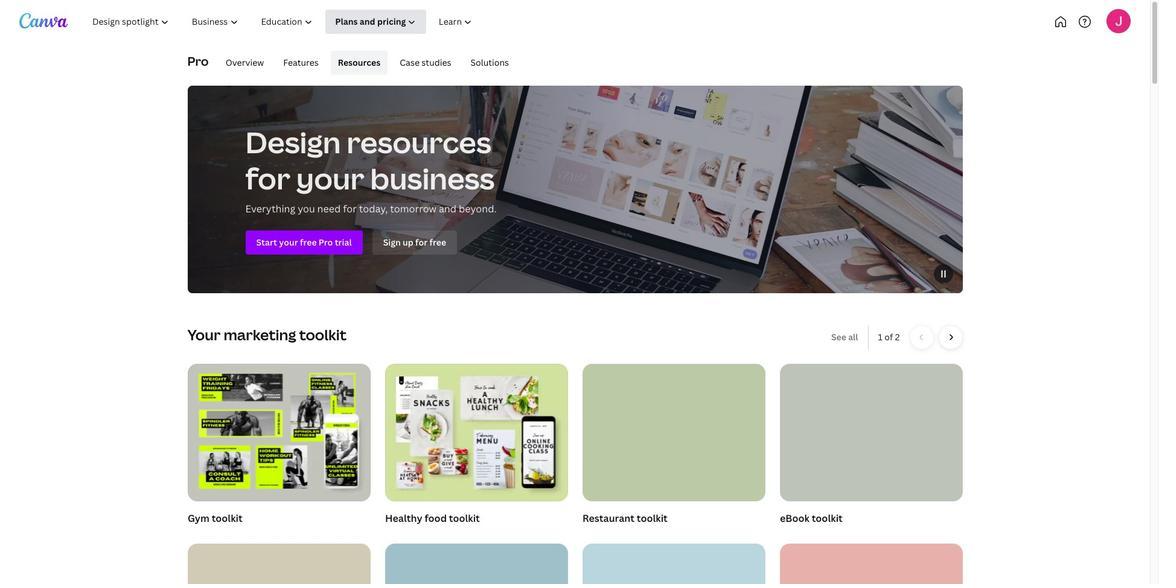 Task type: vqa. For each thing, say whether or not it's contained in the screenshot.
features.
no



Task type: describe. For each thing, give the bounding box(es) containing it.
healthy food toolkit link
[[385, 364, 568, 529]]

see all
[[831, 331, 858, 343]]

resources link
[[331, 51, 388, 75]]

see all link
[[831, 331, 858, 343]]

design resources for your business everything you need for today, tomorrow and beyond.
[[245, 123, 497, 216]]

healthy food toolkit
[[385, 512, 480, 525]]

features
[[283, 57, 319, 68]]

business
[[370, 159, 495, 198]]

gym
[[188, 512, 209, 525]]

solutions link
[[463, 51, 516, 75]]

everything
[[245, 202, 295, 216]]

toolkit for gym toolkit
[[211, 512, 242, 525]]

restaurant toolkit
[[582, 512, 668, 525]]

1 vertical spatial for
[[343, 202, 357, 216]]

toolkit inside healthy food toolkit link
[[449, 512, 480, 525]]

1
[[878, 331, 883, 343]]

resources
[[347, 123, 491, 162]]

2
[[895, 331, 900, 343]]

marketing
[[224, 325, 296, 345]]

tomorrow
[[390, 202, 437, 216]]

toolkit for ebook toolkit
[[812, 512, 843, 525]]

ebook toolkit link
[[780, 364, 963, 529]]

gym toolkit link
[[188, 364, 370, 529]]

see
[[831, 331, 847, 343]]

toolkit for restaurant toolkit
[[637, 512, 668, 525]]

studies
[[422, 57, 451, 68]]

you
[[298, 202, 315, 216]]

menu bar containing overview
[[214, 51, 516, 75]]

and
[[439, 202, 457, 216]]



Task type: locate. For each thing, give the bounding box(es) containing it.
healthy
[[385, 512, 422, 525]]

of
[[885, 331, 893, 343]]

for right need
[[343, 202, 357, 216]]

need
[[317, 202, 341, 216]]

0 vertical spatial for
[[245, 159, 290, 198]]

your marketing toolkit
[[188, 325, 347, 345]]

restaurant toolkit link
[[582, 364, 765, 529]]

for up everything
[[245, 159, 290, 198]]

your
[[296, 159, 364, 198]]

1 horizontal spatial for
[[343, 202, 357, 216]]

1 of 2
[[878, 331, 900, 343]]

0 horizontal spatial for
[[245, 159, 290, 198]]

solutions
[[471, 57, 509, 68]]

overview
[[226, 57, 264, 68]]

case studies
[[400, 57, 451, 68]]

restaurant
[[582, 512, 634, 525]]

your
[[188, 325, 221, 345]]

case studies link
[[393, 51, 459, 75]]

ebook toolkit
[[780, 512, 843, 525]]

today,
[[359, 202, 388, 216]]

toolkit inside ebook toolkit link
[[812, 512, 843, 525]]

pro
[[188, 53, 209, 69]]

toolkit inside restaurant toolkit link
[[637, 512, 668, 525]]

toolkit inside gym toolkit link
[[211, 512, 242, 525]]

features link
[[276, 51, 326, 75]]

menu bar
[[214, 51, 516, 75]]

food
[[424, 512, 447, 525]]

beyond.
[[459, 202, 497, 216]]

resources
[[338, 57, 381, 68]]

gym toolkit
[[188, 512, 242, 525]]

toolkit
[[299, 325, 347, 345], [211, 512, 242, 525], [449, 512, 480, 525], [637, 512, 668, 525], [812, 512, 843, 525]]

for
[[245, 159, 290, 198], [343, 202, 357, 216]]

top level navigation element
[[82, 10, 524, 34]]

design
[[245, 123, 341, 162]]

all
[[849, 331, 858, 343]]

overview link
[[218, 51, 271, 75]]

case
[[400, 57, 420, 68]]

ebook
[[780, 512, 809, 525]]



